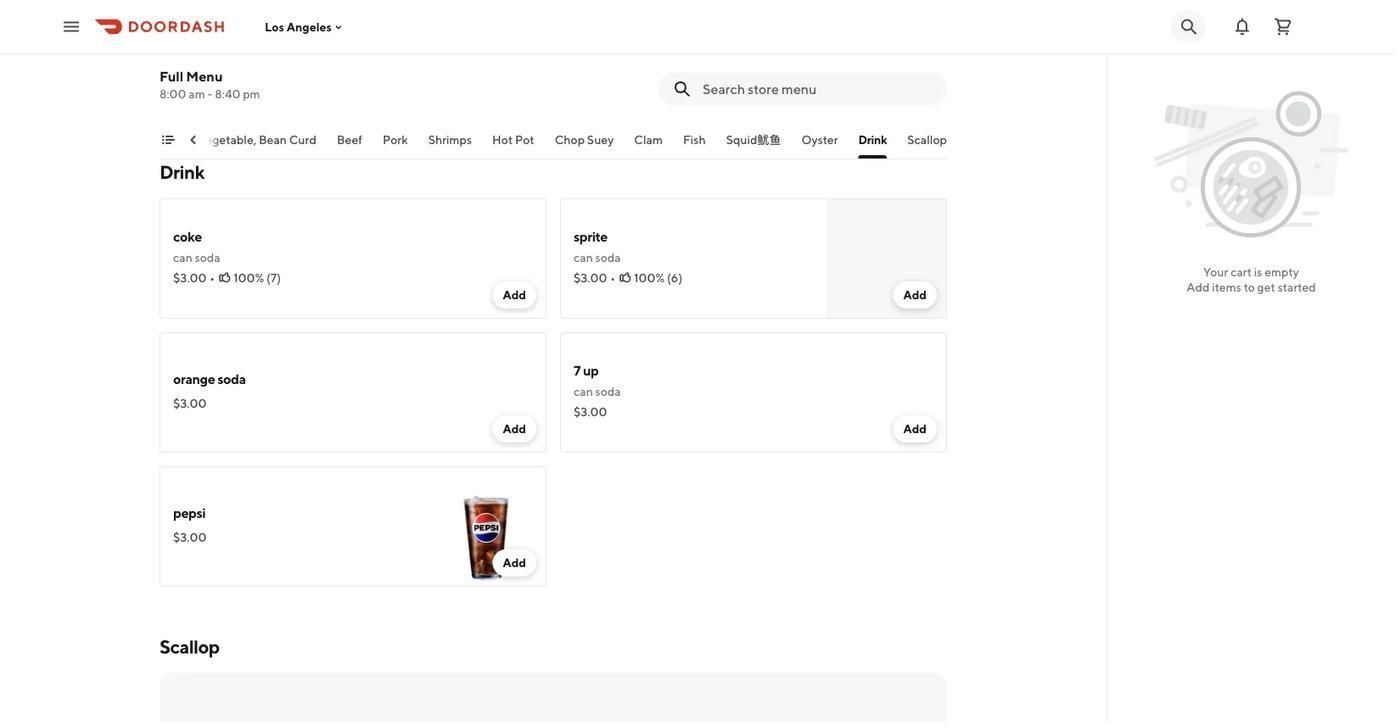 Task type: vqa. For each thing, say whether or not it's contained in the screenshot.
second 100% from right
yes



Task type: describe. For each thing, give the bounding box(es) containing it.
ginger
[[251, 22, 292, 38]]

(7)
[[267, 271, 281, 285]]

0 items, open order cart image
[[1273, 17, 1293, 37]]

oysters
[[173, 22, 220, 38]]

can inside 7 up can soda $3.00 add
[[574, 385, 593, 399]]

$3.00 down orange
[[173, 397, 207, 411]]

• for sprite
[[611, 271, 615, 285]]

open menu image
[[61, 17, 81, 37]]

oyster button
[[802, 132, 838, 159]]

0 vertical spatial drink
[[859, 133, 887, 147]]

$3.00 • for sprite
[[574, 271, 615, 285]]

empty
[[1265, 265, 1299, 279]]

hot pot
[[492, 133, 534, 147]]

your
[[1203, 265, 1228, 279]]

0 horizontal spatial drink
[[160, 161, 204, 183]]

can for coke
[[173, 251, 192, 265]]

soda inside sprite can soda
[[595, 251, 621, 265]]

coke
[[173, 229, 202, 245]]

fish
[[683, 133, 706, 147]]

pepsi image
[[426, 467, 547, 587]]

chop
[[555, 133, 585, 147]]

suey
[[587, 133, 614, 147]]

-
[[207, 87, 213, 101]]

oyster
[[802, 133, 838, 147]]

7
[[574, 363, 581, 379]]

beef
[[337, 133, 362, 147]]

Item Search search field
[[703, 80, 934, 98]]

100% for coke
[[234, 271, 264, 285]]

chop suey button
[[555, 132, 614, 159]]

curd
[[289, 133, 317, 147]]

• for coke
[[210, 271, 215, 285]]

your cart is empty add items to get started
[[1187, 265, 1316, 294]]

chop suey
[[555, 133, 614, 147]]

angeles
[[287, 20, 332, 34]]

clam button
[[634, 132, 663, 159]]

oysters with ginger & green onion 姜葱焗生蠔 $23.95
[[173, 22, 383, 78]]

beef button
[[337, 132, 362, 159]]

100% (7)
[[234, 271, 281, 285]]

get
[[1257, 280, 1276, 294]]

green
[[305, 22, 343, 38]]

add button for coke
[[493, 282, 536, 309]]

pot
[[515, 133, 534, 147]]

hot
[[492, 133, 513, 147]]

bean
[[259, 133, 287, 147]]

sprite can soda
[[574, 229, 621, 265]]

vegetable, bean curd
[[198, 133, 317, 147]]

los angeles button
[[265, 20, 345, 34]]

full menu 8:00 am - 8:40 pm
[[160, 68, 260, 101]]

$3.00 down sprite can soda
[[574, 271, 607, 285]]

with
[[222, 22, 248, 38]]



Task type: locate. For each thing, give the bounding box(es) containing it.
100% left (6)
[[634, 271, 665, 285]]

onion
[[345, 22, 383, 38]]

100% left (7)
[[234, 271, 264, 285]]

2 • from the left
[[611, 271, 615, 285]]

1 horizontal spatial $3.00 •
[[574, 271, 615, 285]]

add inside 7 up can soda $3.00 add
[[903, 422, 927, 436]]

pm
[[243, 87, 260, 101]]

can inside coke can soda
[[173, 251, 192, 265]]

8:40
[[215, 87, 241, 101]]

cart
[[1231, 265, 1252, 279]]

$3.00 inside 7 up can soda $3.00 add
[[574, 405, 607, 419]]

100%
[[234, 271, 264, 285], [634, 271, 665, 285]]

$3.00 • down coke can soda
[[173, 271, 215, 285]]

orange
[[173, 371, 215, 387]]

can down "sprite"
[[574, 251, 593, 265]]

$3.00 • for coke
[[173, 271, 215, 285]]

1 horizontal spatial •
[[611, 271, 615, 285]]

hot pot button
[[492, 132, 534, 159]]

fish button
[[683, 132, 706, 159]]

7 up can soda $3.00 add
[[574, 363, 927, 436]]

vegetable,
[[198, 133, 256, 147]]

to
[[1244, 280, 1255, 294]]

am
[[189, 87, 205, 101]]

soda inside 7 up can soda $3.00 add
[[595, 385, 621, 399]]

orange soda
[[173, 371, 246, 387]]

drink down scroll menu navigation left icon
[[160, 161, 204, 183]]

can down coke
[[173, 251, 192, 265]]

$3.00 down coke can soda
[[173, 271, 207, 285]]

clam
[[634, 133, 663, 147]]

squid鱿鱼
[[726, 133, 781, 147]]

add button for 7 up
[[893, 416, 937, 443]]

soda inside coke can soda
[[195, 251, 220, 265]]

$23.95
[[173, 64, 211, 78]]

$3.00 down pepsi
[[173, 531, 207, 545]]

• down coke can soda
[[210, 271, 215, 285]]

pepsi
[[173, 505, 206, 522]]

can down 7
[[574, 385, 593, 399]]

sprite
[[574, 229, 608, 245]]

can inside sprite can soda
[[574, 251, 593, 265]]

shrimps
[[428, 133, 472, 147]]

vegetable, bean curd button
[[198, 132, 317, 159]]

add button
[[493, 282, 536, 309], [893, 282, 937, 309], [493, 416, 536, 443], [893, 416, 937, 443], [493, 550, 536, 577]]

shrimps button
[[428, 132, 472, 159]]

los
[[265, 20, 284, 34]]

1 100% from the left
[[234, 271, 264, 285]]

$3.00 • down sprite can soda
[[574, 271, 615, 285]]

scallop button
[[907, 132, 947, 159]]

2 $3.00 • from the left
[[574, 271, 615, 285]]

scroll menu navigation left image
[[187, 133, 200, 147]]

2 100% from the left
[[634, 271, 665, 285]]

coke can soda
[[173, 229, 220, 265]]

soda
[[195, 251, 220, 265], [595, 251, 621, 265], [217, 371, 246, 387], [595, 385, 621, 399]]

•
[[210, 271, 215, 285], [611, 271, 615, 285]]

• down sprite can soda
[[611, 271, 615, 285]]

drink right oyster
[[859, 133, 887, 147]]

1 horizontal spatial 100%
[[634, 271, 665, 285]]

add
[[1187, 280, 1210, 294], [503, 288, 526, 302], [903, 288, 927, 302], [503, 422, 526, 436], [903, 422, 927, 436], [503, 556, 526, 570]]

is
[[1254, 265, 1262, 279]]

$3.00 down up
[[574, 405, 607, 419]]

8:00
[[160, 87, 186, 101]]

$3.00 •
[[173, 271, 215, 285], [574, 271, 615, 285]]

show menu categories image
[[161, 133, 175, 147]]

&
[[294, 22, 303, 38]]

100% for sprite
[[634, 271, 665, 285]]

姜葱焗生蠔
[[173, 44, 233, 58]]

pork button
[[383, 132, 408, 159]]

100% (6)
[[634, 271, 682, 285]]

0 horizontal spatial 100%
[[234, 271, 264, 285]]

drink
[[859, 133, 887, 147], [160, 161, 204, 183]]

los angeles
[[265, 20, 332, 34]]

1 vertical spatial scallop
[[160, 637, 220, 659]]

scallop
[[907, 133, 947, 147], [160, 637, 220, 659]]

notification bell image
[[1232, 17, 1253, 37]]

squid鱿鱼 button
[[726, 132, 781, 159]]

add button for orange soda
[[493, 416, 536, 443]]

0 horizontal spatial •
[[210, 271, 215, 285]]

can
[[173, 251, 192, 265], [574, 251, 593, 265], [574, 385, 593, 399]]

soda down up
[[595, 385, 621, 399]]

full
[[160, 68, 183, 84]]

1 vertical spatial drink
[[160, 161, 204, 183]]

started
[[1278, 280, 1316, 294]]

items
[[1212, 280, 1242, 294]]

can for sprite
[[574, 251, 593, 265]]

add inside your cart is empty add items to get started
[[1187, 280, 1210, 294]]

soda down "sprite"
[[595, 251, 621, 265]]

up
[[583, 363, 599, 379]]

soda down coke
[[195, 251, 220, 265]]

1 horizontal spatial scallop
[[907, 133, 947, 147]]

$3.00
[[173, 271, 207, 285], [574, 271, 607, 285], [173, 397, 207, 411], [574, 405, 607, 419], [173, 531, 207, 545]]

soda right orange
[[217, 371, 246, 387]]

(6)
[[667, 271, 682, 285]]

0 horizontal spatial scallop
[[160, 637, 220, 659]]

menu
[[186, 68, 223, 84]]

1 $3.00 • from the left
[[173, 271, 215, 285]]

1 • from the left
[[210, 271, 215, 285]]

0 horizontal spatial $3.00 •
[[173, 271, 215, 285]]

0 vertical spatial scallop
[[907, 133, 947, 147]]

1 horizontal spatial drink
[[859, 133, 887, 147]]

pork
[[383, 133, 408, 147]]



